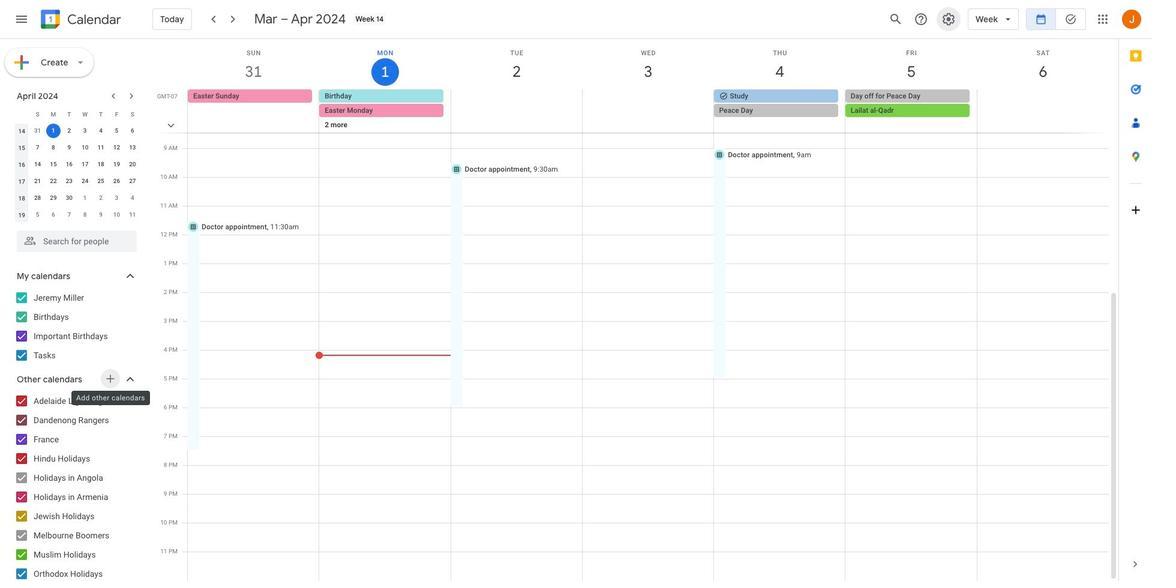 Task type: locate. For each thing, give the bounding box(es) containing it.
29 element
[[46, 191, 61, 205]]

row group inside "april 2024" grid
[[14, 122, 140, 223]]

None search field
[[0, 226, 149, 252]]

grid
[[154, 39, 1119, 581]]

14 element
[[30, 157, 45, 172]]

may 9 element
[[94, 208, 108, 222]]

17 element
[[78, 157, 92, 172]]

21 element
[[30, 174, 45, 189]]

may 7 element
[[62, 208, 76, 222]]

18 element
[[94, 157, 108, 172]]

april 2024 grid
[[11, 106, 140, 223]]

7 element
[[30, 140, 45, 155]]

may 4 element
[[125, 191, 140, 205]]

add other calendars image
[[104, 373, 116, 385]]

may 3 element
[[110, 191, 124, 205]]

27 element
[[125, 174, 140, 189]]

main drawer image
[[14, 12, 29, 26]]

column header
[[14, 106, 30, 122]]

10 element
[[78, 140, 92, 155]]

9 element
[[62, 140, 76, 155]]

row
[[183, 89, 1119, 147], [14, 106, 140, 122], [14, 122, 140, 139], [14, 139, 140, 156], [14, 156, 140, 173], [14, 173, 140, 190], [14, 190, 140, 207], [14, 207, 140, 223]]

cell
[[319, 89, 451, 147], [451, 89, 583, 147], [583, 89, 714, 147], [714, 89, 846, 147], [846, 89, 977, 147], [977, 89, 1109, 147], [45, 122, 61, 139]]

heading
[[65, 12, 121, 27]]

may 2 element
[[94, 191, 108, 205]]

13 element
[[125, 140, 140, 155]]

row group
[[14, 122, 140, 223]]

24 element
[[78, 174, 92, 189]]

4 element
[[94, 124, 108, 138]]

23 element
[[62, 174, 76, 189]]

tab list
[[1120, 39, 1153, 548]]

heading inside the calendar element
[[65, 12, 121, 27]]

column header inside "april 2024" grid
[[14, 106, 30, 122]]

calendar element
[[38, 7, 121, 34]]

may 8 element
[[78, 208, 92, 222]]



Task type: describe. For each thing, give the bounding box(es) containing it.
may 10 element
[[110, 208, 124, 222]]

12 element
[[110, 140, 124, 155]]

11 element
[[94, 140, 108, 155]]

1, today element
[[46, 124, 61, 138]]

my calendars list
[[2, 288, 149, 365]]

25 element
[[94, 174, 108, 189]]

cell inside row group
[[45, 122, 61, 139]]

Search for people text field
[[24, 231, 130, 252]]

5 element
[[110, 124, 124, 138]]

26 element
[[110, 174, 124, 189]]

may 11 element
[[125, 208, 140, 222]]

28 element
[[30, 191, 45, 205]]

19 element
[[110, 157, 124, 172]]

may 6 element
[[46, 208, 61, 222]]

may 1 element
[[78, 191, 92, 205]]

6 element
[[125, 124, 140, 138]]

16 element
[[62, 157, 76, 172]]

22 element
[[46, 174, 61, 189]]

settings menu image
[[942, 12, 956, 26]]

may 5 element
[[30, 208, 45, 222]]

other calendars list
[[2, 391, 149, 581]]

3 element
[[78, 124, 92, 138]]

2 element
[[62, 124, 76, 138]]

march 31 element
[[30, 124, 45, 138]]

30 element
[[62, 191, 76, 205]]

15 element
[[46, 157, 61, 172]]

20 element
[[125, 157, 140, 172]]

8 element
[[46, 140, 61, 155]]



Task type: vqa. For each thing, say whether or not it's contained in the screenshot.
21, today element
no



